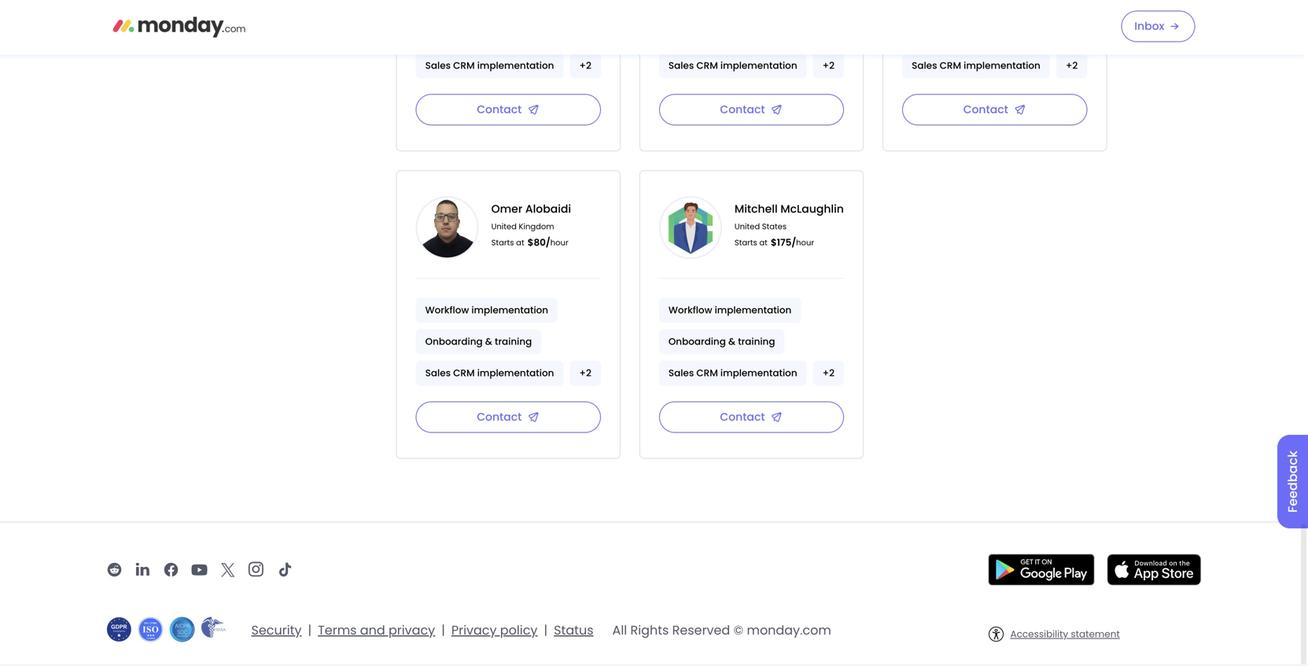 Task type: vqa. For each thing, say whether or not it's contained in the screenshot.
$80/
yes



Task type: describe. For each thing, give the bounding box(es) containing it.
accessibility image
[[989, 629, 1004, 644]]

hipaa image
[[201, 619, 226, 640]]

omer alobaidi image
[[416, 198, 479, 261]]

starts for omer
[[491, 239, 514, 250]]

accessibility statement link
[[1011, 629, 1120, 644]]

twitter image
[[220, 564, 236, 580]]

reddit image
[[107, 564, 122, 580]]

appstore image
[[1107, 556, 1202, 588]]

security
[[251, 624, 302, 641]]

onboarding for omer
[[425, 337, 483, 350]]

iso image
[[138, 619, 163, 644]]

workflow implementation for mitchell
[[669, 306, 792, 319]]

reserved
[[672, 624, 730, 641]]

facebook image
[[163, 564, 179, 580]]

training for omer
[[495, 337, 532, 350]]

privacy policy link
[[452, 623, 538, 642]]

accessibility statement
[[1011, 630, 1120, 643]]

states
[[762, 223, 787, 234]]

mclaughlin
[[781, 203, 844, 219]]

at for mitchell
[[760, 239, 768, 250]]

soc image
[[170, 619, 195, 644]]

training for mitchell
[[738, 337, 775, 350]]

alobaidi
[[525, 203, 571, 219]]

feedback link
[[1278, 435, 1308, 529]]

omer
[[491, 203, 523, 219]]

onboarding & training for omer alobaidi
[[425, 337, 532, 350]]

status
[[554, 624, 594, 641]]

feedback
[[1284, 451, 1302, 513]]

workflow for omer
[[425, 306, 469, 319]]

security link
[[251, 623, 302, 642]]

& for omer
[[485, 337, 492, 350]]

mitchell
[[735, 203, 778, 219]]



Task type: locate. For each thing, give the bounding box(es) containing it.
1 training from the left
[[495, 337, 532, 350]]

contact
[[477, 104, 522, 119], [720, 104, 765, 119], [964, 104, 1009, 119], [477, 412, 522, 427], [720, 412, 765, 427]]

1 horizontal spatial hour
[[796, 239, 814, 250]]

starts for mitchell
[[735, 239, 758, 250]]

1 starts from the left
[[491, 239, 514, 250]]

at inside 'mitchell mclaughlin united states starts at $175/ hour'
[[760, 239, 768, 250]]

0 horizontal spatial onboarding & training
[[425, 337, 532, 350]]

1 horizontal spatial starts
[[735, 239, 758, 250]]

sales
[[425, 61, 451, 74], [669, 61, 694, 74], [912, 61, 937, 74], [425, 369, 451, 382], [669, 369, 694, 382]]

2 at from the left
[[760, 239, 768, 250]]

all rights reserved © monday.com
[[613, 624, 832, 641]]

united for omer
[[491, 223, 517, 234]]

onboarding
[[425, 337, 483, 350], [669, 337, 726, 350]]

mitchell mclaughlin united states starts at $175/ hour
[[735, 203, 844, 251]]

&
[[485, 337, 492, 350], [729, 337, 736, 350]]

©
[[734, 624, 744, 641]]

1 horizontal spatial &
[[729, 337, 736, 350]]

1 horizontal spatial |
[[442, 624, 445, 641]]

1 & from the left
[[485, 337, 492, 350]]

0 horizontal spatial at
[[516, 239, 524, 250]]

hour
[[551, 239, 569, 250], [796, 239, 814, 250]]

1 onboarding & training from the left
[[425, 337, 532, 350]]

2 united from the left
[[735, 223, 760, 234]]

0 horizontal spatial united
[[491, 223, 517, 234]]

| left terms
[[308, 624, 312, 641]]

workflow implementation for omer
[[425, 306, 548, 319]]

at down states
[[760, 239, 768, 250]]

and
[[360, 624, 385, 641]]

starts inside 'mitchell mclaughlin united states starts at $175/ hour'
[[735, 239, 758, 250]]

at for omer
[[516, 239, 524, 250]]

crm
[[453, 61, 475, 74], [697, 61, 718, 74], [940, 61, 962, 74], [453, 369, 475, 382], [697, 369, 718, 382]]

1 at from the left
[[516, 239, 524, 250]]

1 horizontal spatial onboarding & training
[[669, 337, 775, 350]]

united down mitchell
[[735, 223, 760, 234]]

onboarding & training for mitchell mclaughlin
[[669, 337, 775, 350]]

1 horizontal spatial united
[[735, 223, 760, 234]]

2 | from the left
[[442, 624, 445, 641]]

2 workflow implementation from the left
[[669, 306, 792, 319]]

rights
[[631, 624, 669, 641]]

implementation
[[477, 61, 554, 74], [721, 61, 798, 74], [964, 61, 1041, 74], [472, 306, 548, 319], [715, 306, 792, 319], [477, 369, 554, 382], [721, 369, 798, 382]]

training
[[495, 337, 532, 350], [738, 337, 775, 350]]

hour for mclaughlin
[[796, 239, 814, 250]]

accessibility
[[1011, 630, 1069, 643]]

security | terms and privacy | privacy policy | status
[[251, 624, 594, 641]]

|
[[308, 624, 312, 641], [442, 624, 445, 641], [544, 624, 548, 641]]

mitchell mclaughlin image
[[659, 198, 722, 261]]

2 starts from the left
[[735, 239, 758, 250]]

0 horizontal spatial hour
[[551, 239, 569, 250]]

statement
[[1071, 630, 1120, 643]]

1 | from the left
[[308, 624, 312, 641]]

terms and privacy link
[[318, 623, 435, 642]]

1 horizontal spatial workflow implementation
[[669, 306, 792, 319]]

| right policy
[[544, 624, 548, 641]]

| left privacy
[[442, 624, 445, 641]]

googleplay image
[[989, 556, 1095, 588]]

policy
[[500, 624, 538, 641]]

united inside 'mitchell mclaughlin united states starts at $175/ hour'
[[735, 223, 760, 234]]

hour inside 'mitchell mclaughlin united states starts at $175/ hour'
[[796, 239, 814, 250]]

linkdin image
[[135, 564, 151, 580]]

terms
[[318, 624, 357, 641]]

1 onboarding from the left
[[425, 337, 483, 350]]

inbox
[[1135, 20, 1165, 36]]

1 horizontal spatial training
[[738, 337, 775, 350]]

0 horizontal spatial onboarding
[[425, 337, 483, 350]]

1 workflow implementation from the left
[[425, 306, 548, 319]]

2 & from the left
[[729, 337, 736, 350]]

omer alobaidi united kingdom starts at $80/ hour
[[491, 203, 571, 251]]

youtube image
[[192, 564, 207, 580]]

1 united from the left
[[491, 223, 517, 234]]

hour down kingdom
[[551, 239, 569, 250]]

1 workflow from the left
[[425, 306, 469, 319]]

1 hour from the left
[[551, 239, 569, 250]]

2 horizontal spatial |
[[544, 624, 548, 641]]

starts down mitchell
[[735, 239, 758, 250]]

status link
[[554, 623, 594, 642]]

monday logo image
[[113, 12, 246, 45]]

kingdom
[[519, 223, 554, 234]]

united
[[491, 223, 517, 234], [735, 223, 760, 234]]

at
[[516, 239, 524, 250], [760, 239, 768, 250]]

+2
[[579, 61, 592, 74], [823, 61, 835, 74], [1066, 61, 1078, 74], [579, 369, 592, 382], [823, 369, 835, 382]]

$175/
[[771, 238, 796, 251]]

monday.com
[[747, 624, 832, 641]]

1 horizontal spatial at
[[760, 239, 768, 250]]

at inside omer alobaidi united kingdom starts at $80/ hour
[[516, 239, 524, 250]]

workflow for mitchell
[[669, 306, 712, 319]]

3 | from the left
[[544, 624, 548, 641]]

gdpr image
[[107, 619, 132, 644]]

0 horizontal spatial workflow implementation
[[425, 306, 548, 319]]

2 hour from the left
[[796, 239, 814, 250]]

2 workflow from the left
[[669, 306, 712, 319]]

1 horizontal spatial onboarding
[[669, 337, 726, 350]]

onboarding for mitchell
[[669, 337, 726, 350]]

workflow
[[425, 306, 469, 319], [669, 306, 712, 319]]

2 onboarding from the left
[[669, 337, 726, 350]]

tiktok image
[[277, 564, 293, 580]]

sales crm implementation
[[425, 61, 554, 74], [669, 61, 798, 74], [912, 61, 1041, 74], [425, 369, 554, 382], [669, 369, 798, 382]]

privacy
[[389, 624, 435, 641]]

0 horizontal spatial |
[[308, 624, 312, 641]]

all
[[613, 624, 627, 641]]

$80/
[[528, 238, 551, 251]]

1 horizontal spatial workflow
[[669, 306, 712, 319]]

hour for alobaidi
[[551, 239, 569, 250]]

inbox button
[[1121, 13, 1196, 44]]

onboarding & training
[[425, 337, 532, 350], [669, 337, 775, 350]]

united inside omer alobaidi united kingdom starts at $80/ hour
[[491, 223, 517, 234]]

0 horizontal spatial starts
[[491, 239, 514, 250]]

0 horizontal spatial workflow
[[425, 306, 469, 319]]

contact button
[[416, 96, 601, 127], [659, 96, 844, 127], [903, 96, 1088, 127], [416, 404, 601, 435], [659, 404, 844, 435]]

instagram image
[[248, 564, 265, 580]]

at left $80/ at the left
[[516, 239, 524, 250]]

starts down omer
[[491, 239, 514, 250]]

privacy
[[452, 624, 497, 641]]

united down omer
[[491, 223, 517, 234]]

hour inside omer alobaidi united kingdom starts at $80/ hour
[[551, 239, 569, 250]]

workflow implementation
[[425, 306, 548, 319], [669, 306, 792, 319]]

2 training from the left
[[738, 337, 775, 350]]

starts inside omer alobaidi united kingdom starts at $80/ hour
[[491, 239, 514, 250]]

hour down mclaughlin
[[796, 239, 814, 250]]

starts
[[491, 239, 514, 250], [735, 239, 758, 250]]

0 horizontal spatial &
[[485, 337, 492, 350]]

0 horizontal spatial training
[[495, 337, 532, 350]]

& for mitchell
[[729, 337, 736, 350]]

2 onboarding & training from the left
[[669, 337, 775, 350]]

united for mitchell
[[735, 223, 760, 234]]



